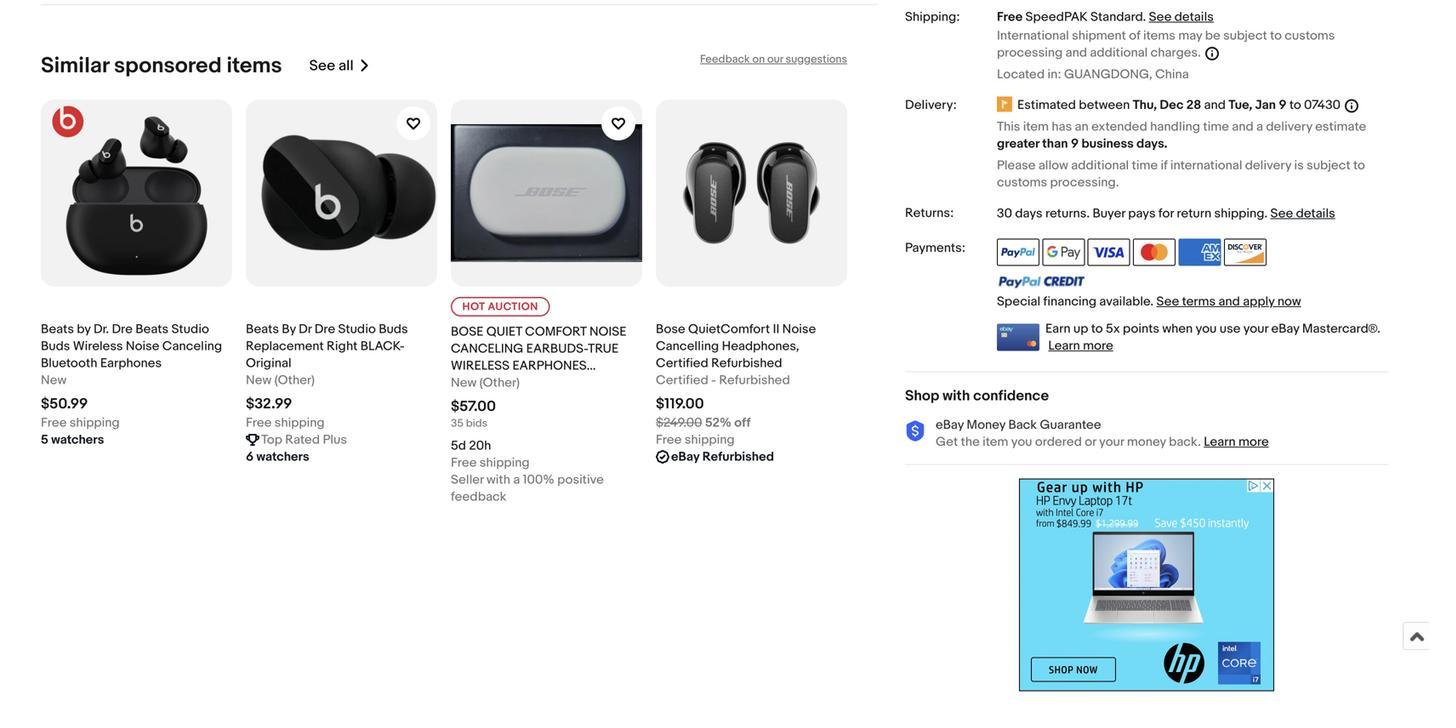 Task type: describe. For each thing, give the bounding box(es) containing it.
new inside beats by dr. dre beats studio buds wireless noise canceling bluetooth earphones new $50.99 free shipping 5 watchers
[[41, 373, 67, 388]]

special
[[998, 294, 1041, 310]]

beats by dr. dre beats studio buds wireless noise canceling bluetooth earphones new $50.99 free shipping 5 watchers
[[41, 322, 222, 448]]

speedpak
[[1026, 9, 1088, 25]]

a inside new (other) $57.00 35 bids 5d 20h free shipping seller with a 100% positive feedback
[[514, 473, 520, 488]]

$50.99
[[41, 395, 88, 413]]

international shipment of items may be subject to customs processing and additional charges.
[[998, 28, 1336, 60]]

google pay image
[[1043, 239, 1086, 266]]

$119.00 text field
[[656, 395, 704, 413]]

5 watchers text field
[[41, 432, 104, 449]]

true
[[588, 341, 619, 357]]

see terms and apply now link
[[1157, 294, 1302, 310]]

charges.
[[1151, 45, 1202, 60]]

ebay for ebay refurbished
[[672, 449, 700, 465]]

points
[[1124, 321, 1160, 337]]

feedback
[[700, 53, 750, 66]]

advertisement region
[[1020, 479, 1275, 692]]

our
[[768, 53, 784, 66]]

by
[[282, 322, 296, 337]]

you inside earn up to 5x points when you use your ebay mastercard®. learn more
[[1196, 321, 1217, 337]]

master card image
[[1134, 239, 1176, 266]]

to left 07430
[[1290, 98, 1302, 113]]

beats for new
[[41, 322, 74, 337]]

2 certified from the top
[[656, 373, 709, 388]]

estimate
[[1316, 119, 1367, 135]]

07430
[[1305, 98, 1341, 113]]

dec
[[1160, 98, 1184, 113]]

$249.00
[[656, 415, 703, 431]]

shipping inside bose quietcomfort ii noise cancelling headphones, certified refurbished certified - refurbished $119.00 $249.00 52% off free shipping
[[685, 432, 735, 448]]

american express image
[[1179, 239, 1222, 266]]

between
[[1080, 98, 1131, 113]]

new inside 'beats by dr dre studio buds replacement right black- original new (other) $32.99 free shipping'
[[246, 373, 272, 388]]

1 horizontal spatial details
[[1297, 206, 1336, 221]]

new (other) $57.00 35 bids 5d 20h free shipping seller with a 100% positive feedback
[[451, 376, 607, 505]]

sandstone
[[451, 376, 525, 391]]

bids
[[466, 417, 488, 430]]

cancelling
[[656, 339, 719, 354]]

watchers inside "text box"
[[257, 449, 310, 465]]

0 vertical spatial delivery
[[1267, 119, 1313, 135]]

handling
[[1151, 119, 1201, 135]]

noise inside bose quietcomfort ii noise cancelling headphones, certified refurbished certified - refurbished $119.00 $249.00 52% off free shipping
[[783, 322, 816, 337]]

1 vertical spatial your
[[1100, 435, 1125, 450]]

1 certified from the top
[[656, 356, 709, 371]]

quiet
[[487, 324, 522, 340]]

earn
[[1046, 321, 1071, 337]]

new (other) text field for $57.00
[[451, 375, 520, 392]]

learn more
[[1205, 435, 1270, 450]]

items inside international shipment of items may be subject to customs processing and additional charges.
[[1144, 28, 1176, 43]]

$57.00 text field
[[451, 398, 496, 416]]

1 vertical spatial items
[[227, 53, 282, 79]]

0 horizontal spatial you
[[1012, 435, 1033, 450]]

see all
[[309, 57, 354, 75]]

0 vertical spatial see details link
[[1150, 9, 1214, 25]]

or
[[1085, 435, 1097, 450]]

processing
[[998, 45, 1063, 60]]

1 horizontal spatial time
[[1204, 119, 1230, 135]]

$32.99 text field
[[246, 395, 292, 413]]

black-
[[361, 339, 405, 354]]

bose
[[656, 322, 686, 337]]

headphones,
[[722, 339, 800, 354]]

2 horizontal spatial free shipping text field
[[656, 432, 735, 449]]

shipping inside new (other) $57.00 35 bids 5d 20h free shipping seller with a 100% positive feedback
[[480, 456, 530, 471]]

available.
[[1100, 294, 1154, 310]]

1 horizontal spatial 9
[[1280, 98, 1287, 113]]

feedback on our suggestions link
[[700, 53, 848, 66]]

earbuds-
[[527, 341, 588, 357]]

ebay mastercard image
[[998, 324, 1040, 351]]

5d
[[451, 438, 466, 454]]

20h
[[469, 438, 491, 454]]

subject inside this item has an extended handling time and a delivery estimate greater than 9 business days. please allow additional time if international delivery is subject to customs processing.
[[1307, 158, 1351, 173]]

by
[[77, 322, 91, 337]]

positive
[[558, 473, 604, 488]]

1 vertical spatial delivery
[[1246, 158, 1292, 173]]

30 days returns . buyer pays for return shipping . see details
[[998, 206, 1336, 221]]

Free shipping text field
[[451, 455, 530, 472]]

bluetooth
[[41, 356, 97, 371]]

and up use
[[1219, 294, 1241, 310]]

customs inside this item has an extended handling time and a delivery estimate greater than 9 business days. please allow additional time if international delivery is subject to customs processing.
[[998, 175, 1048, 190]]

buds inside beats by dr. dre beats studio buds wireless noise canceling bluetooth earphones new $50.99 free shipping 5 watchers
[[41, 339, 70, 354]]

refurbished inside text field
[[703, 449, 775, 465]]

tue,
[[1229, 98, 1253, 113]]

feedback on our suggestions
[[700, 53, 848, 66]]

shipping inside beats by dr. dre beats studio buds wireless noise canceling bluetooth earphones new $50.99 free shipping 5 watchers
[[70, 415, 120, 431]]

free inside new (other) $57.00 35 bids 5d 20h free shipping seller with a 100% positive feedback
[[451, 456, 477, 471]]

get the item you ordered or your money back.
[[936, 435, 1202, 450]]

free shipping text field for $50.99
[[41, 415, 120, 432]]

processing.
[[1051, 175, 1120, 190]]

paypal credit image
[[998, 275, 1086, 289]]

guangdong,
[[1065, 67, 1153, 82]]

please
[[998, 158, 1036, 173]]

similar
[[41, 53, 109, 79]]

Top Rated Plus text field
[[261, 432, 347, 449]]

financing
[[1044, 294, 1097, 310]]

pays
[[1129, 206, 1156, 221]]

off
[[735, 415, 751, 431]]

use
[[1220, 321, 1241, 337]]

free inside beats by dr. dre beats studio buds wireless noise canceling bluetooth earphones new $50.99 free shipping 5 watchers
[[41, 415, 67, 431]]

ordered
[[1036, 435, 1083, 450]]

the
[[961, 435, 980, 450]]

an
[[1075, 119, 1089, 135]]

located in: guangdong, china
[[998, 67, 1190, 82]]

greater
[[998, 136, 1040, 152]]

free inside 'beats by dr dre studio buds replacement right black- original new (other) $32.99 free shipping'
[[246, 415, 272, 431]]

delivery:
[[906, 98, 957, 113]]

studio inside 'beats by dr dre studio buds replacement right black- original new (other) $32.99 free shipping'
[[338, 322, 376, 337]]

1 horizontal spatial see details link
[[1271, 206, 1336, 221]]

5d 20h text field
[[451, 438, 491, 455]]

estimated between thu, dec 28 and tue, jan 9 to 07430
[[1018, 98, 1341, 113]]

previous price $249.00 52% off text field
[[656, 415, 751, 432]]

item inside this item has an extended handling time and a delivery estimate greater than 9 business days. please allow additional time if international delivery is subject to customs processing.
[[1024, 119, 1050, 135]]

replacement
[[246, 339, 324, 354]]

studio inside beats by dr. dre beats studio buds wireless noise canceling bluetooth earphones new $50.99 free shipping 5 watchers
[[171, 322, 209, 337]]

ebay money back guarantee
[[936, 418, 1102, 433]]

top
[[261, 432, 283, 448]]

customs inside international shipment of items may be subject to customs processing and additional charges.
[[1286, 28, 1336, 43]]

beats by dr dre studio buds replacement right black- original new (other) $32.99 free shipping
[[246, 322, 408, 431]]

to inside international shipment of items may be subject to customs processing and additional charges.
[[1271, 28, 1283, 43]]

See all text field
[[309, 57, 354, 75]]

0 vertical spatial refurbished
[[712, 356, 783, 371]]

when
[[1163, 321, 1194, 337]]

get
[[936, 435, 959, 450]]

estimated
[[1018, 98, 1077, 113]]

bose quietcomfort ii noise cancelling headphones, certified refurbished certified - refurbished $119.00 $249.00 52% off free shipping
[[656, 322, 816, 448]]

shipping inside 'beats by dr dre studio buds replacement right black- original new (other) $32.99 free shipping'
[[275, 415, 325, 431]]

original
[[246, 356, 292, 371]]

$32.99
[[246, 395, 292, 413]]

beats for $32.99
[[246, 322, 279, 337]]

to inside this item has an extended handling time and a delivery estimate greater than 9 business days. please allow additional time if international delivery is subject to customs processing.
[[1354, 158, 1366, 173]]

1 vertical spatial time
[[1132, 158, 1159, 173]]

additional inside international shipment of items may be subject to customs processing and additional charges.
[[1091, 45, 1148, 60]]

free speedpak standard . see details
[[998, 9, 1214, 25]]



Task type: vqa. For each thing, say whether or not it's contained in the screenshot.
the leftmost time
yes



Task type: locate. For each thing, give the bounding box(es) containing it.
standard
[[1091, 9, 1144, 25]]

item
[[1024, 119, 1050, 135], [983, 435, 1009, 450]]

learn right back.
[[1205, 435, 1236, 450]]

with details__icon image
[[906, 421, 926, 442]]

details up "may"
[[1175, 9, 1214, 25]]

details down "is"
[[1297, 206, 1336, 221]]

0 vertical spatial items
[[1144, 28, 1176, 43]]

1 vertical spatial 9
[[1072, 136, 1079, 152]]

see all link
[[309, 53, 371, 79]]

additional inside this item has an extended handling time and a delivery estimate greater than 9 business days. please allow additional time if international delivery is subject to customs processing.
[[1072, 158, 1130, 173]]

item down estimated
[[1024, 119, 1050, 135]]

shipping up rated
[[275, 415, 325, 431]]

1 vertical spatial a
[[514, 473, 520, 488]]

1 vertical spatial item
[[983, 435, 1009, 450]]

items left see all
[[227, 53, 282, 79]]

buyer
[[1093, 206, 1126, 221]]

1 vertical spatial subject
[[1307, 158, 1351, 173]]

dre right dr.
[[112, 322, 133, 337]]

feedback
[[451, 490, 507, 505]]

. left buyer
[[1087, 206, 1090, 221]]

new down bluetooth
[[41, 373, 67, 388]]

with right shop
[[943, 387, 971, 405]]

visa image
[[1088, 239, 1131, 266]]

0 horizontal spatial more
[[1084, 339, 1114, 354]]

and inside this item has an extended handling time and a delivery estimate greater than 9 business days. please allow additional time if international delivery is subject to customs processing.
[[1233, 119, 1254, 135]]

payments:
[[906, 241, 966, 256]]

ebay inside earn up to 5x points when you use your ebay mastercard®. learn more
[[1272, 321, 1300, 337]]

9 down an
[[1072, 136, 1079, 152]]

certified
[[656, 356, 709, 371], [656, 373, 709, 388]]

mastercard®.
[[1303, 321, 1381, 337]]

international
[[998, 28, 1070, 43]]

free
[[998, 9, 1023, 25], [41, 415, 67, 431], [246, 415, 272, 431], [656, 432, 682, 448], [451, 456, 477, 471]]

see details link up "may"
[[1150, 9, 1214, 25]]

0 horizontal spatial with
[[487, 473, 511, 488]]

1 vertical spatial with
[[487, 473, 511, 488]]

dr.
[[94, 322, 109, 337]]

learn more link down up
[[1049, 339, 1114, 354]]

money
[[1128, 435, 1167, 450]]

shipping down previous price $249.00 52% off text box
[[685, 432, 735, 448]]

0 vertical spatial subject
[[1224, 28, 1268, 43]]

1 vertical spatial learn
[[1205, 435, 1236, 450]]

Certified - Refurbished text field
[[656, 372, 791, 389]]

a down jan
[[1257, 119, 1264, 135]]

and down tue,
[[1233, 119, 1254, 135]]

rated
[[285, 432, 320, 448]]

paypal image
[[998, 239, 1040, 266]]

2 vertical spatial refurbished
[[703, 449, 775, 465]]

0 horizontal spatial customs
[[998, 175, 1048, 190]]

0 horizontal spatial a
[[514, 473, 520, 488]]

1 horizontal spatial items
[[1144, 28, 1176, 43]]

with
[[943, 387, 971, 405], [487, 473, 511, 488]]

35 bids text field
[[451, 417, 488, 430]]

bose quiet comfort noise canceling earbuds-true wireless earphones sandstone
[[451, 324, 627, 391]]

your inside earn up to 5x points when you use your ebay mastercard®. learn more
[[1244, 321, 1269, 337]]

free down $32.99 text box
[[246, 415, 272, 431]]

watchers inside beats by dr. dre beats studio buds wireless noise canceling bluetooth earphones new $50.99 free shipping 5 watchers
[[51, 432, 104, 448]]

1 horizontal spatial you
[[1196, 321, 1217, 337]]

free shipping text field for $32.99
[[246, 415, 325, 432]]

your right or
[[1100, 435, 1125, 450]]

shipping up discover image
[[1215, 206, 1265, 221]]

back
[[1009, 418, 1038, 433]]

0 vertical spatial certified
[[656, 356, 709, 371]]

free shipping text field down $249.00
[[656, 432, 735, 449]]

1 vertical spatial see details link
[[1271, 206, 1336, 221]]

learn more link right back.
[[1205, 435, 1270, 450]]

wireless
[[73, 339, 123, 354]]

1 horizontal spatial new
[[246, 373, 272, 388]]

0 vertical spatial buds
[[379, 322, 408, 337]]

New text field
[[41, 372, 67, 389]]

than
[[1043, 136, 1069, 152]]

0 horizontal spatial learn more link
[[1049, 339, 1114, 354]]

35
[[451, 417, 464, 430]]

1 vertical spatial buds
[[41, 339, 70, 354]]

. for standard
[[1144, 9, 1147, 25]]

1 horizontal spatial buds
[[379, 322, 408, 337]]

in:
[[1048, 67, 1062, 82]]

to inside earn up to 5x points when you use your ebay mastercard®. learn more
[[1092, 321, 1104, 337]]

2 beats from the left
[[136, 322, 169, 337]]

(other) down wireless
[[480, 376, 520, 391]]

of
[[1130, 28, 1141, 43]]

free shipping text field down $50.99 text box
[[41, 415, 120, 432]]

learn down earn
[[1049, 339, 1081, 354]]

certified up $119.00 text box
[[656, 373, 709, 388]]

new (other) text field down original
[[246, 372, 315, 389]]

delivery alert flag image
[[998, 97, 1018, 114]]

1 horizontal spatial with
[[943, 387, 971, 405]]

subject inside international shipment of items may be subject to customs processing and additional charges.
[[1224, 28, 1268, 43]]

and right 28
[[1205, 98, 1226, 113]]

beats inside 'beats by dr dre studio buds replacement right black- original new (other) $32.99 free shipping'
[[246, 322, 279, 337]]

0 vertical spatial additional
[[1091, 45, 1148, 60]]

additional down of
[[1091, 45, 1148, 60]]

$50.99 text field
[[41, 395, 88, 413]]

located
[[998, 67, 1045, 82]]

0 horizontal spatial your
[[1100, 435, 1125, 450]]

beats up earphones at the left bottom
[[136, 322, 169, 337]]

1 horizontal spatial free shipping text field
[[246, 415, 325, 432]]

watchers
[[51, 432, 104, 448], [257, 449, 310, 465]]

0 horizontal spatial free shipping text field
[[41, 415, 120, 432]]

6
[[246, 449, 254, 465]]

1 horizontal spatial learn more link
[[1205, 435, 1270, 450]]

you down back
[[1012, 435, 1033, 450]]

canceling
[[451, 341, 524, 357]]

1 horizontal spatial subject
[[1307, 158, 1351, 173]]

5
[[41, 432, 48, 448]]

time
[[1204, 119, 1230, 135], [1132, 158, 1159, 173]]

time left if
[[1132, 158, 1159, 173]]

-
[[712, 373, 717, 388]]

shop
[[906, 387, 940, 405]]

52%
[[706, 415, 732, 431]]

(other)
[[275, 373, 315, 388], [480, 376, 520, 391]]

eBay Refurbished text field
[[672, 449, 775, 466]]

this
[[998, 119, 1021, 135]]

1 vertical spatial refurbished
[[720, 373, 791, 388]]

shipping:
[[906, 9, 961, 25]]

a inside this item has an extended handling time and a delivery estimate greater than 9 business days. please allow additional time if international delivery is subject to customs processing.
[[1257, 119, 1264, 135]]

0 vertical spatial details
[[1175, 9, 1214, 25]]

shipping up 5 watchers text box at the left
[[70, 415, 120, 431]]

2 dre from the left
[[315, 322, 335, 337]]

1 vertical spatial watchers
[[257, 449, 310, 465]]

time down tue,
[[1204, 119, 1230, 135]]

0 horizontal spatial noise
[[126, 339, 160, 354]]

noise inside beats by dr. dre beats studio buds wireless noise canceling bluetooth earphones new $50.99 free shipping 5 watchers
[[126, 339, 160, 354]]

. up discover image
[[1265, 206, 1268, 221]]

free up international
[[998, 9, 1023, 25]]

. up international shipment of items may be subject to customs processing and additional charges.
[[1144, 9, 1147, 25]]

0 horizontal spatial items
[[227, 53, 282, 79]]

(other) down original
[[275, 373, 315, 388]]

and inside international shipment of items may be subject to customs processing and additional charges.
[[1066, 45, 1088, 60]]

6 watchers text field
[[246, 449, 310, 466]]

more
[[1084, 339, 1114, 354], [1239, 435, 1270, 450]]

ebay down now on the top right of the page
[[1272, 321, 1300, 337]]

0 horizontal spatial details
[[1175, 9, 1214, 25]]

0 horizontal spatial new (other) text field
[[246, 372, 315, 389]]

return
[[1177, 206, 1212, 221]]

studio up right
[[338, 322, 376, 337]]

dre right the dr
[[315, 322, 335, 337]]

more down the 5x
[[1084, 339, 1114, 354]]

and
[[1066, 45, 1088, 60], [1205, 98, 1226, 113], [1233, 119, 1254, 135], [1219, 294, 1241, 310]]

1 vertical spatial customs
[[998, 175, 1048, 190]]

free inside bose quietcomfort ii noise cancelling headphones, certified refurbished certified - refurbished $119.00 $249.00 52% off free shipping
[[656, 432, 682, 448]]

0 horizontal spatial subject
[[1224, 28, 1268, 43]]

hot
[[463, 300, 485, 314]]

discover image
[[1225, 239, 1267, 266]]

1 vertical spatial ebay
[[936, 418, 964, 433]]

with down free shipping text box
[[487, 473, 511, 488]]

on
[[753, 53, 765, 66]]

1 horizontal spatial learn
[[1205, 435, 1236, 450]]

. for returns
[[1087, 206, 1090, 221]]

certified down 'cancelling'
[[656, 356, 709, 371]]

subject right "is"
[[1307, 158, 1351, 173]]

0 vertical spatial customs
[[1286, 28, 1336, 43]]

free up 5
[[41, 415, 67, 431]]

you left use
[[1196, 321, 1217, 337]]

1 horizontal spatial customs
[[1286, 28, 1336, 43]]

item down money
[[983, 435, 1009, 450]]

learn inside earn up to 5x points when you use your ebay mastercard®. learn more
[[1049, 339, 1081, 354]]

9 right jan
[[1280, 98, 1287, 113]]

3 beats from the left
[[246, 322, 279, 337]]

shipment
[[1073, 28, 1127, 43]]

9 inside this item has an extended handling time and a delivery estimate greater than 9 business days. please allow additional time if international delivery is subject to customs processing.
[[1072, 136, 1079, 152]]

0 horizontal spatial new
[[41, 373, 67, 388]]

new (other) text field for $32.99
[[246, 372, 315, 389]]

special financing available. see terms and apply now
[[998, 294, 1302, 310]]

jan
[[1256, 98, 1277, 113]]

learn more link
[[1049, 339, 1114, 354], [1205, 435, 1270, 450]]

your
[[1244, 321, 1269, 337], [1100, 435, 1125, 450]]

seller
[[451, 473, 484, 488]]

1 horizontal spatial beats
[[136, 322, 169, 337]]

dre
[[112, 322, 133, 337], [315, 322, 335, 337]]

buds inside 'beats by dr dre studio buds replacement right black- original new (other) $32.99 free shipping'
[[379, 322, 408, 337]]

1 vertical spatial learn more link
[[1205, 435, 1270, 450]]

to down estimate
[[1354, 158, 1366, 173]]

0 vertical spatial noise
[[783, 322, 816, 337]]

1 studio from the left
[[171, 322, 209, 337]]

customs down please on the top
[[998, 175, 1048, 190]]

0 horizontal spatial buds
[[41, 339, 70, 354]]

buds up "black-"
[[379, 322, 408, 337]]

noise right ii
[[783, 322, 816, 337]]

watchers right 5
[[51, 432, 104, 448]]

new
[[41, 373, 67, 388], [246, 373, 272, 388], [451, 376, 477, 391]]

100%
[[523, 473, 555, 488]]

1 horizontal spatial .
[[1144, 9, 1147, 25]]

0 vertical spatial item
[[1024, 119, 1050, 135]]

0 horizontal spatial watchers
[[51, 432, 104, 448]]

0 horizontal spatial .
[[1087, 206, 1090, 221]]

1 horizontal spatial noise
[[783, 322, 816, 337]]

0 horizontal spatial dre
[[112, 322, 133, 337]]

$119.00
[[656, 395, 704, 413]]

1 horizontal spatial (other)
[[480, 376, 520, 391]]

more right back.
[[1239, 435, 1270, 450]]

watchers down top
[[257, 449, 310, 465]]

free up seller
[[451, 456, 477, 471]]

0 vertical spatial learn more link
[[1049, 339, 1114, 354]]

ebay refurbished
[[672, 449, 775, 465]]

Free shipping text field
[[41, 415, 120, 432], [246, 415, 325, 432], [656, 432, 735, 449]]

1 horizontal spatial watchers
[[257, 449, 310, 465]]

1 horizontal spatial dre
[[315, 322, 335, 337]]

0 vertical spatial with
[[943, 387, 971, 405]]

china
[[1156, 67, 1190, 82]]

beats left the by
[[246, 322, 279, 337]]

1 vertical spatial you
[[1012, 435, 1033, 450]]

shipping down 20h
[[480, 456, 530, 471]]

for
[[1159, 206, 1175, 221]]

beats left the by on the left of the page
[[41, 322, 74, 337]]

1 horizontal spatial ebay
[[936, 418, 964, 433]]

thu,
[[1133, 98, 1158, 113]]

2 studio from the left
[[338, 322, 376, 337]]

you
[[1196, 321, 1217, 337], [1012, 435, 1033, 450]]

0 horizontal spatial (other)
[[275, 373, 315, 388]]

1 vertical spatial certified
[[656, 373, 709, 388]]

2 horizontal spatial new
[[451, 376, 477, 391]]

0 vertical spatial watchers
[[51, 432, 104, 448]]

dre for new
[[112, 322, 133, 337]]

wireless
[[451, 358, 510, 374]]

suggestions
[[786, 53, 848, 66]]

noise up earphones at the left bottom
[[126, 339, 160, 354]]

0 vertical spatial learn
[[1049, 339, 1081, 354]]

earphones
[[100, 356, 162, 371]]

delivery down jan
[[1267, 119, 1313, 135]]

0 horizontal spatial see details link
[[1150, 9, 1214, 25]]

0 vertical spatial you
[[1196, 321, 1217, 337]]

up
[[1074, 321, 1089, 337]]

items up charges.
[[1144, 28, 1176, 43]]

to left the 5x
[[1092, 321, 1104, 337]]

and up located in: guangdong, china
[[1066, 45, 1088, 60]]

dre inside 'beats by dr dre studio buds replacement right black- original new (other) $32.99 free shipping'
[[315, 322, 335, 337]]

0 vertical spatial ebay
[[1272, 321, 1300, 337]]

1 beats from the left
[[41, 322, 74, 337]]

ii
[[773, 322, 780, 337]]

days
[[1016, 206, 1043, 221]]

free down $249.00
[[656, 432, 682, 448]]

(other) inside new (other) $57.00 35 bids 5d 20h free shipping seller with a 100% positive feedback
[[480, 376, 520, 391]]

1 horizontal spatial your
[[1244, 321, 1269, 337]]

2 horizontal spatial .
[[1265, 206, 1268, 221]]

additional down business
[[1072, 158, 1130, 173]]

0 horizontal spatial 9
[[1072, 136, 1079, 152]]

apply
[[1244, 294, 1275, 310]]

more inside earn up to 5x points when you use your ebay mastercard®. learn more
[[1084, 339, 1114, 354]]

subject right be
[[1224, 28, 1268, 43]]

subject
[[1224, 28, 1268, 43], [1307, 158, 1351, 173]]

ebay inside text field
[[672, 449, 700, 465]]

ebay down $249.00
[[672, 449, 700, 465]]

new down wireless
[[451, 376, 477, 391]]

1 horizontal spatial more
[[1239, 435, 1270, 450]]

days.
[[1137, 136, 1168, 152]]

delivery left "is"
[[1246, 158, 1292, 173]]

noise
[[590, 324, 627, 340]]

1 vertical spatial details
[[1297, 206, 1336, 221]]

free shipping text field up top
[[246, 415, 325, 432]]

0 horizontal spatial beats
[[41, 322, 74, 337]]

$57.00
[[451, 398, 496, 416]]

1 horizontal spatial studio
[[338, 322, 376, 337]]

to right be
[[1271, 28, 1283, 43]]

now
[[1278, 294, 1302, 310]]

0 horizontal spatial ebay
[[672, 449, 700, 465]]

0 horizontal spatial time
[[1132, 158, 1159, 173]]

confidence
[[974, 387, 1050, 405]]

new down original
[[246, 373, 272, 388]]

1 vertical spatial more
[[1239, 435, 1270, 450]]

see details link
[[1150, 9, 1214, 25], [1271, 206, 1336, 221]]

refurbished
[[712, 356, 783, 371], [720, 373, 791, 388], [703, 449, 775, 465]]

studio up canceling
[[171, 322, 209, 337]]

0 vertical spatial your
[[1244, 321, 1269, 337]]

see details link down "is"
[[1271, 206, 1336, 221]]

earn up to 5x points when you use your ebay mastercard®. learn more
[[1046, 321, 1381, 354]]

new inside new (other) $57.00 35 bids 5d 20h free shipping seller with a 100% positive feedback
[[451, 376, 477, 391]]

top rated plus
[[261, 432, 347, 448]]

2 horizontal spatial ebay
[[1272, 321, 1300, 337]]

0 vertical spatial a
[[1257, 119, 1264, 135]]

beats
[[41, 322, 74, 337], [136, 322, 169, 337], [246, 322, 279, 337]]

0 horizontal spatial item
[[983, 435, 1009, 450]]

ebay for ebay money back guarantee
[[936, 418, 964, 433]]

a left 100%
[[514, 473, 520, 488]]

with inside new (other) $57.00 35 bids 5d 20h free shipping seller with a 100% positive feedback
[[487, 473, 511, 488]]

New (Other) text field
[[246, 372, 315, 389], [451, 375, 520, 392]]

1 dre from the left
[[112, 322, 133, 337]]

1 horizontal spatial item
[[1024, 119, 1050, 135]]

dre for $32.99
[[315, 322, 335, 337]]

extended
[[1092, 119, 1148, 135]]

sponsored
[[114, 53, 222, 79]]

money
[[967, 418, 1006, 433]]

.
[[1144, 9, 1147, 25], [1087, 206, 1090, 221], [1265, 206, 1268, 221]]

1 horizontal spatial a
[[1257, 119, 1264, 135]]

customs up 07430
[[1286, 28, 1336, 43]]

0 horizontal spatial learn
[[1049, 339, 1081, 354]]

0 vertical spatial time
[[1204, 119, 1230, 135]]

buds up bluetooth
[[41, 339, 70, 354]]

0 vertical spatial 9
[[1280, 98, 1287, 113]]

back.
[[1170, 435, 1202, 450]]

2 horizontal spatial beats
[[246, 322, 279, 337]]

5x
[[1106, 321, 1121, 337]]

your right use
[[1244, 321, 1269, 337]]

business
[[1082, 136, 1134, 152]]

dre inside beats by dr. dre beats studio buds wireless noise canceling bluetooth earphones new $50.99 free shipping 5 watchers
[[112, 322, 133, 337]]

(other) inside 'beats by dr dre studio buds replacement right black- original new (other) $32.99 free shipping'
[[275, 373, 315, 388]]

new (other) text field down wireless
[[451, 375, 520, 392]]

all
[[339, 57, 354, 75]]

ebay up 'get'
[[936, 418, 964, 433]]

Seller with a 100% positive feedback text field
[[451, 472, 643, 506]]

is
[[1295, 158, 1305, 173]]

0 vertical spatial more
[[1084, 339, 1114, 354]]



